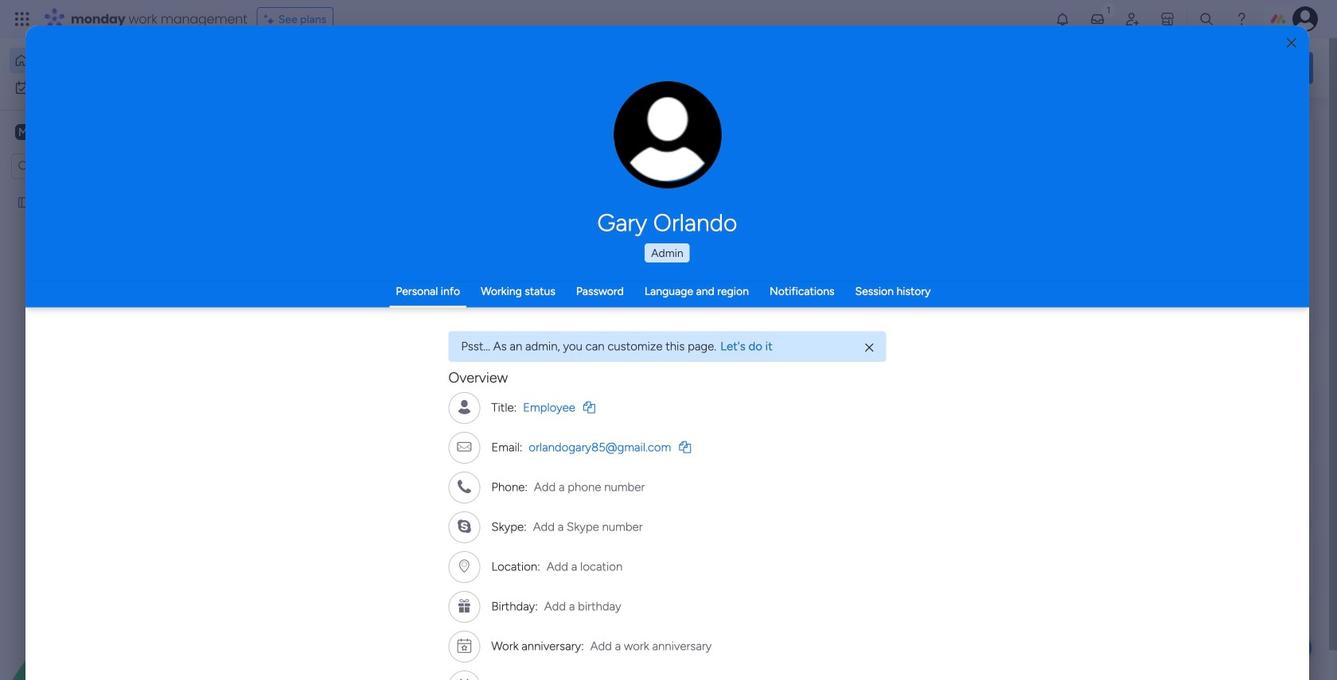 Task type: describe. For each thing, give the bounding box(es) containing it.
getting started element
[[1074, 380, 1313, 444]]

search everything image
[[1199, 11, 1214, 27]]

0 vertical spatial option
[[10, 48, 193, 73]]

0 vertical spatial lottie animation image
[[624, 38, 1071, 99]]

gary orlando image
[[1292, 6, 1318, 32]]

0 vertical spatial lottie animation element
[[624, 38, 1071, 99]]

1 vertical spatial option
[[10, 75, 193, 100]]

select product image
[[14, 11, 30, 27]]

update feed image
[[1090, 11, 1105, 27]]

help center element
[[1074, 456, 1313, 520]]

0 horizontal spatial lottie animation image
[[0, 520, 203, 680]]

invite members image
[[1125, 11, 1140, 27]]



Task type: locate. For each thing, give the bounding box(es) containing it.
1 horizontal spatial public board image
[[266, 290, 283, 308]]

workspace image
[[15, 123, 31, 141]]

0 vertical spatial copied! image
[[583, 402, 595, 413]]

1 image
[[1101, 1, 1116, 19]]

public board image down workspace icon
[[17, 195, 32, 210]]

contact sales element
[[1074, 533, 1313, 597]]

1 horizontal spatial lottie animation element
[[624, 38, 1071, 99]]

help image
[[1234, 11, 1250, 27]]

workspace selection element
[[15, 123, 133, 143]]

2 vertical spatial option
[[0, 188, 203, 191]]

0 vertical spatial public board image
[[17, 195, 32, 210]]

0 horizontal spatial public board image
[[17, 195, 32, 210]]

see plans image
[[264, 10, 278, 28]]

lottie animation image
[[624, 38, 1071, 99], [0, 520, 203, 680]]

public board image up component icon
[[266, 290, 283, 308]]

copied! image
[[583, 402, 595, 413], [679, 441, 691, 453]]

monday marketplace image
[[1160, 11, 1175, 27]]

public board image
[[17, 195, 32, 210], [266, 290, 283, 308]]

lottie animation element
[[624, 38, 1071, 99], [0, 520, 203, 680]]

list box
[[0, 186, 203, 431]]

1 horizontal spatial lottie animation image
[[624, 38, 1071, 99]]

close image
[[1287, 37, 1296, 49]]

templates image image
[[1089, 120, 1299, 230]]

1 vertical spatial copied! image
[[679, 441, 691, 453]]

component image
[[266, 316, 280, 330]]

dapulse x slim image
[[865, 341, 873, 355]]

0 horizontal spatial lottie animation element
[[0, 520, 203, 680]]

Search in workspace field
[[33, 157, 133, 175]]

1 vertical spatial lottie animation element
[[0, 520, 203, 680]]

add to favorites image
[[450, 291, 466, 307]]

option
[[10, 48, 193, 73], [10, 75, 193, 100], [0, 188, 203, 191]]

1 vertical spatial public board image
[[266, 290, 283, 308]]

1 vertical spatial lottie animation image
[[0, 520, 203, 680]]

0 horizontal spatial copied! image
[[583, 402, 595, 413]]

1 horizontal spatial copied! image
[[679, 441, 691, 453]]

notifications image
[[1055, 11, 1070, 27]]



Task type: vqa. For each thing, say whether or not it's contained in the screenshot.
the right GROUP / 1 Group
no



